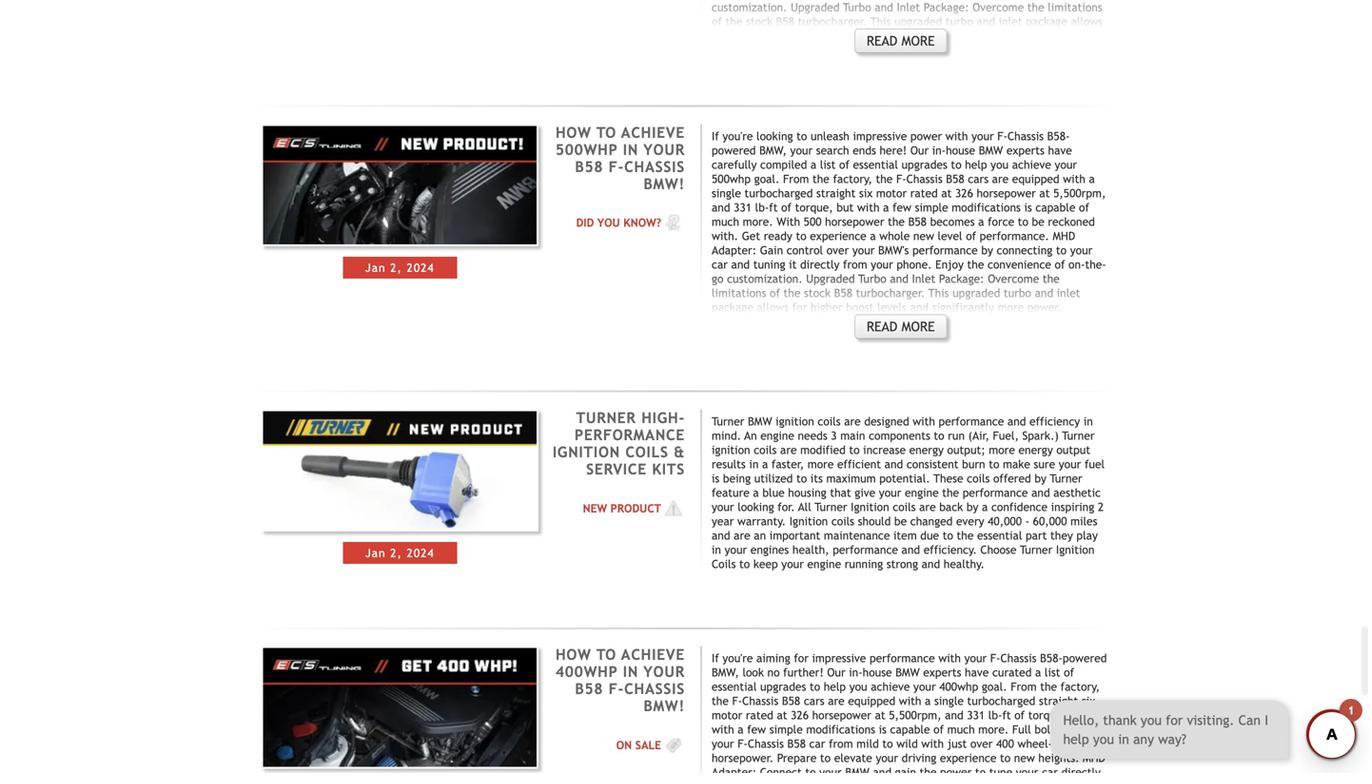 Task type: vqa. For each thing, say whether or not it's contained in the screenshot.
LIFETIME REPLACEMENT link
no



Task type: describe. For each thing, give the bounding box(es) containing it.
turner inside turner high- performance ignition coils & service kits
[[576, 410, 636, 427]]

did
[[576, 216, 594, 229]]

keep
[[753, 558, 778, 571]]

utilized
[[754, 472, 793, 485]]

your for how to achieve 400whp in your b58 f-chassis bmw!
[[644, 664, 685, 681]]

1 vertical spatial performance
[[963, 486, 1028, 499]]

how to achieve 500whp in your b58 f-chassis bmw! link
[[555, 124, 685, 192]]

coils inside turner bmw ignition coils are designed with performance and efficiency in mind. an engine needs 3 main components to run (air, fuel, spark.) turner ignition coils are modified to increase energy output; more energy output results in a faster, more efficient and consistent burn to make sure your fuel is being utilized to its maximum potential. these coils offered by turner feature a blue housing that give your engine the performance and aesthetic your looking for. all turner ignition coils are back by a confidence inspiring 2 year warranty.   ignition coils should be changed every 40,000 - 60,000 miles and are an important maintenance item due to the essential part they play in your engines health, performance and efficiency. choose turner ignition coils to keep your engine running strong and healthy.
[[712, 558, 736, 571]]

they
[[1050, 529, 1073, 542]]

warranty.
[[737, 515, 786, 528]]

for.
[[778, 500, 795, 514]]

3
[[831, 429, 837, 442]]

your up year
[[712, 500, 734, 514]]

confidence
[[991, 500, 1048, 514]]

1 vertical spatial more
[[808, 458, 834, 471]]

maintenance
[[824, 529, 890, 542]]

housing
[[788, 486, 826, 499]]

2024 for turner high- performance ignition coils & service kits
[[407, 547, 435, 560]]

spark.)
[[1022, 429, 1059, 442]]

its
[[810, 472, 823, 485]]

offered
[[993, 472, 1031, 485]]

turner high-performance ignition coils & service kits image
[[261, 410, 539, 532]]

that
[[830, 486, 851, 499]]

achieve for how to achieve 400whp in your b58 f-chassis bmw!
[[621, 647, 685, 664]]

output
[[1056, 443, 1090, 457]]

know?
[[623, 216, 661, 229]]

1 energy from the left
[[909, 443, 944, 457]]

should
[[858, 515, 891, 528]]

all
[[798, 500, 811, 514]]

an
[[754, 529, 766, 542]]

-
[[1025, 515, 1029, 528]]

blue
[[762, 486, 785, 499]]

how to achieve 400whp in your b58 f-chassis bmw!
[[555, 647, 685, 715]]

2 read more button from the top
[[854, 314, 947, 339]]

turner up aesthetic at bottom right
[[1050, 472, 1082, 485]]

how to achieve 500whp in your b58 f-chassis bmw!
[[555, 124, 685, 192]]

ignition down all
[[789, 515, 828, 528]]

ignition inside turner high- performance ignition coils & service kits
[[553, 444, 620, 461]]

on sale
[[616, 739, 661, 752]]

more for second the read more button from the top
[[902, 319, 935, 334]]

0 vertical spatial the
[[942, 486, 959, 499]]

aesthetic
[[1053, 486, 1101, 499]]

40,000
[[988, 515, 1022, 528]]

2
[[1098, 500, 1104, 514]]

turner down part
[[1020, 543, 1052, 557]]

how to achieve 400whp in your b58 f-chassis bmw! link
[[555, 647, 685, 715]]

0 vertical spatial by
[[1034, 472, 1046, 485]]

and down item
[[901, 543, 920, 557]]

jan for how to achieve 500whp in your b58 f-chassis bmw!
[[365, 261, 386, 274]]

healthy.
[[944, 558, 985, 571]]

jan 2, 2024 for turner high- performance ignition coils & service kits
[[365, 547, 435, 560]]

2, for how to achieve 500whp in your b58 f-chassis bmw!
[[390, 261, 402, 274]]

f- for 500whp
[[609, 158, 624, 175]]

more for 2nd the read more button from the bottom of the page
[[902, 33, 935, 49]]

looking
[[738, 500, 774, 514]]

coils up 3
[[818, 415, 841, 428]]

read for 2nd the read more button from the bottom of the page
[[867, 33, 898, 49]]

bmw
[[748, 415, 772, 428]]

6 image
[[661, 213, 685, 232]]

your down potential.
[[879, 486, 901, 499]]

give
[[855, 486, 875, 499]]

4 image
[[661, 499, 685, 518]]

to right burn
[[989, 458, 999, 471]]

jan 2, 2024 link for turner high- performance ignition coils & service kits
[[261, 410, 539, 576]]

running
[[845, 558, 883, 571]]

b58 for 500whp
[[575, 158, 603, 175]]

bmw! for how to achieve 400whp in your b58 f-chassis bmw!
[[644, 698, 685, 715]]

to left its
[[796, 472, 807, 485]]

fuel
[[1085, 458, 1105, 471]]

to for 500whp
[[597, 124, 617, 141]]

ignition up should
[[851, 500, 889, 514]]

new
[[583, 502, 607, 515]]

product
[[610, 502, 661, 515]]

1 horizontal spatial ignition
[[776, 415, 814, 428]]

needs
[[798, 429, 827, 442]]

performance
[[575, 427, 685, 444]]

1 vertical spatial ignition
[[712, 443, 750, 457]]

efficiency.
[[924, 543, 977, 557]]

main
[[840, 429, 865, 442]]

chassis for 500whp
[[624, 158, 685, 175]]

components
[[869, 429, 930, 442]]

modified
[[800, 443, 846, 457]]

due
[[920, 529, 939, 542]]

2 vertical spatial performance
[[833, 543, 898, 557]]

burn
[[962, 458, 985, 471]]

make
[[1003, 458, 1030, 471]]

turner up output
[[1062, 429, 1095, 442]]

and down increase
[[884, 458, 903, 471]]

fuel,
[[993, 429, 1019, 442]]

did you know?
[[576, 216, 661, 229]]

to left keep
[[739, 558, 750, 571]]

be
[[894, 515, 907, 528]]

0 vertical spatial performance
[[939, 415, 1004, 428]]

how to achieve 400whp in your b58 f-chassis bmw! image
[[261, 647, 539, 769]]

2, for turner high- performance ignition coils & service kits
[[390, 547, 402, 560]]

these
[[933, 472, 963, 485]]

0 horizontal spatial a
[[753, 486, 759, 499]]

your down health,
[[781, 558, 804, 571]]

1 read more button from the top
[[854, 29, 947, 53]]

2 energy from the left
[[1018, 443, 1053, 457]]

jan for turner high- performance ignition coils & service kits
[[365, 547, 386, 560]]

turner up mind.
[[712, 415, 744, 428]]

inspiring
[[1051, 500, 1094, 514]]

to left run
[[934, 429, 944, 442]]

jan 2, 2024 for how to achieve 500whp in your b58 f-chassis bmw!
[[365, 261, 435, 274]]

chassis for 400whp
[[624, 681, 685, 698]]

results
[[712, 458, 746, 471]]

are up 'changed'
[[919, 500, 936, 514]]

60,000
[[1033, 515, 1067, 528]]

achieve for how to achieve 500whp in your b58 f-chassis bmw!
[[621, 124, 685, 141]]

efficient
[[837, 458, 881, 471]]

item
[[893, 529, 917, 542]]

1 image
[[661, 736, 685, 755]]

health,
[[792, 543, 829, 557]]

on
[[616, 739, 632, 752]]



Task type: locate. For each thing, give the bounding box(es) containing it.
bmw! inside how to achieve 400whp in your b58 f-chassis bmw!
[[644, 698, 685, 715]]

run
[[948, 429, 965, 442]]

1 vertical spatial by
[[966, 500, 978, 514]]

2 jan 2, 2024 link from the top
[[261, 410, 539, 576]]

bmw!
[[644, 175, 685, 192], [644, 698, 685, 715]]

2 vertical spatial a
[[982, 500, 988, 514]]

energy up consistent
[[909, 443, 944, 457]]

coils inside turner high- performance ignition coils & service kits
[[625, 444, 669, 461]]

chassis
[[624, 158, 685, 175], [624, 681, 685, 698]]

maximum
[[826, 472, 876, 485]]

designed
[[864, 415, 909, 428]]

in
[[1083, 415, 1093, 428], [749, 458, 759, 471], [712, 543, 721, 557]]

changed
[[910, 515, 953, 528]]

achieve
[[621, 124, 685, 141], [621, 647, 685, 664]]

1 2024 from the top
[[407, 261, 435, 274]]

more down modified
[[808, 458, 834, 471]]

1 read from the top
[[867, 33, 898, 49]]

1 2, from the top
[[390, 261, 402, 274]]

0 vertical spatial engine
[[760, 429, 794, 442]]

sale
[[635, 739, 661, 752]]

chassis up sale
[[624, 681, 685, 698]]

chassis inside how to achieve 500whp in your b58 f-chassis bmw!
[[624, 158, 685, 175]]

0 vertical spatial jan
[[365, 261, 386, 274]]

engine down bmw
[[760, 429, 794, 442]]

1 how from the top
[[556, 124, 591, 141]]

ignition down play
[[1056, 543, 1094, 557]]

you
[[597, 216, 620, 229]]

an
[[744, 429, 757, 442]]

1 vertical spatial read more
[[867, 319, 935, 334]]

1 bmw! from the top
[[644, 175, 685, 192]]

0 vertical spatial 2,
[[390, 261, 402, 274]]

1 horizontal spatial more
[[989, 443, 1015, 457]]

1 vertical spatial the
[[957, 529, 974, 542]]

year
[[712, 515, 734, 528]]

in inside how to achieve 400whp in your b58 f-chassis bmw!
[[623, 664, 638, 681]]

0 vertical spatial read more button
[[854, 29, 947, 53]]

0 vertical spatial b58
[[575, 158, 603, 175]]

0 vertical spatial bmw!
[[644, 175, 685, 192]]

0 vertical spatial a
[[762, 458, 768, 471]]

performance up running
[[833, 543, 898, 557]]

kits
[[652, 461, 685, 478]]

1 vertical spatial how
[[556, 647, 591, 664]]

1 read more from the top
[[867, 33, 935, 49]]

to up efficiency.
[[943, 529, 953, 542]]

engine down health,
[[807, 558, 841, 571]]

2 how from the top
[[556, 647, 591, 664]]

to up on
[[597, 647, 617, 664]]

by down sure
[[1034, 472, 1046, 485]]

engine
[[760, 429, 794, 442], [905, 486, 939, 499], [807, 558, 841, 571]]

and down efficiency.
[[922, 558, 940, 571]]

your down year
[[725, 543, 747, 557]]

new product
[[583, 502, 661, 515]]

a up looking
[[753, 486, 759, 499]]

1 more from the top
[[902, 33, 935, 49]]

turner high- performance ignition coils & service kits
[[553, 410, 685, 478]]

2 in from the top
[[623, 664, 638, 681]]

1 vertical spatial to
[[597, 647, 617, 664]]

by up every on the right of the page
[[966, 500, 978, 514]]

1 vertical spatial jan 2, 2024 link
[[261, 410, 539, 576]]

achieve right 400whp
[[621, 647, 685, 664]]

engines
[[750, 543, 789, 557]]

in up "being" at the right bottom of page
[[749, 458, 759, 471]]

1 vertical spatial read
[[867, 319, 898, 334]]

0 vertical spatial f-
[[609, 158, 624, 175]]

b58 for 400whp
[[575, 681, 603, 698]]

1 vertical spatial jan 2, 2024
[[365, 547, 435, 560]]

jan
[[365, 261, 386, 274], [365, 547, 386, 560]]

ignition up new
[[553, 444, 620, 461]]

0 horizontal spatial by
[[966, 500, 978, 514]]

0 vertical spatial 2024
[[407, 261, 435, 274]]

turner high- performance ignition coils & service kits link
[[553, 410, 685, 478]]

to down main
[[849, 443, 860, 457]]

performance
[[939, 415, 1004, 428], [963, 486, 1028, 499], [833, 543, 898, 557]]

0 horizontal spatial ignition
[[712, 443, 750, 457]]

your down output
[[1059, 458, 1081, 471]]

400whp
[[555, 664, 618, 681]]

in
[[623, 141, 638, 158], [623, 664, 638, 681]]

b58 inside how to achieve 500whp in your b58 f-chassis bmw!
[[575, 158, 603, 175]]

jan down turner high-performance ignition coils & service kits image
[[365, 547, 386, 560]]

0 vertical spatial ignition
[[776, 415, 814, 428]]

0 vertical spatial jan 2, 2024
[[365, 261, 435, 274]]

coils
[[625, 444, 669, 461], [712, 558, 736, 571]]

in for 500whp
[[623, 141, 638, 158]]

2 to from the top
[[597, 647, 617, 664]]

0 vertical spatial achieve
[[621, 124, 685, 141]]

2 chassis from the top
[[624, 681, 685, 698]]

in for 400whp
[[623, 664, 638, 681]]

read for second the read more button from the top
[[867, 319, 898, 334]]

read more button
[[854, 29, 947, 53], [854, 314, 947, 339]]

2, down how to achieve 500whp in your b58 f-chassis bmw! image
[[390, 261, 402, 274]]

more
[[989, 443, 1015, 457], [808, 458, 834, 471]]

efficiency
[[1029, 415, 1080, 428]]

and up confidence
[[1031, 486, 1050, 499]]

2 horizontal spatial in
[[1083, 415, 1093, 428]]

2 f- from the top
[[609, 681, 624, 698]]

1 vertical spatial bmw!
[[644, 698, 685, 715]]

2 read more from the top
[[867, 319, 935, 334]]

2 bmw! from the top
[[644, 698, 685, 715]]

read more
[[867, 33, 935, 49], [867, 319, 935, 334]]

achieve inside how to achieve 400whp in your b58 f-chassis bmw!
[[621, 647, 685, 664]]

performance down offered
[[963, 486, 1028, 499]]

to for 400whp
[[597, 647, 617, 664]]

1 jan from the top
[[365, 261, 386, 274]]

1 vertical spatial b58
[[575, 681, 603, 698]]

f- inside how to achieve 500whp in your b58 f-chassis bmw!
[[609, 158, 624, 175]]

mind.
[[712, 429, 741, 442]]

turner up service
[[576, 410, 636, 427]]

in inside how to achieve 500whp in your b58 f-chassis bmw!
[[623, 141, 638, 158]]

play
[[1076, 529, 1098, 542]]

a
[[762, 458, 768, 471], [753, 486, 759, 499], [982, 500, 988, 514]]

a up utilized on the bottom of page
[[762, 458, 768, 471]]

your up 6 'icon'
[[644, 141, 685, 158]]

important
[[769, 529, 820, 542]]

every
[[956, 515, 984, 528]]

f- up on
[[609, 681, 624, 698]]

0 vertical spatial in
[[623, 141, 638, 158]]

increase
[[863, 443, 906, 457]]

0 vertical spatial chassis
[[624, 158, 685, 175]]

2024 down turner high-performance ignition coils & service kits image
[[407, 547, 435, 560]]

ignition
[[776, 415, 814, 428], [712, 443, 750, 457]]

1 vertical spatial read more button
[[854, 314, 947, 339]]

achieve inside how to achieve 500whp in your b58 f-chassis bmw!
[[621, 124, 685, 141]]

0 horizontal spatial engine
[[760, 429, 794, 442]]

1 vertical spatial more
[[902, 319, 935, 334]]

strong
[[886, 558, 918, 571]]

1 your from the top
[[644, 141, 685, 158]]

to
[[597, 124, 617, 141], [597, 647, 617, 664]]

0 vertical spatial coils
[[625, 444, 669, 461]]

2024 down how to achieve 500whp in your b58 f-chassis bmw! image
[[407, 261, 435, 274]]

0 vertical spatial more
[[902, 33, 935, 49]]

1 vertical spatial in
[[749, 458, 759, 471]]

how for how to achieve 500whp in your b58 f-chassis bmw!
[[556, 124, 591, 141]]

your up 1 "icon"
[[644, 664, 685, 681]]

2 jan 2, 2024 from the top
[[365, 547, 435, 560]]

1 vertical spatial 2,
[[390, 547, 402, 560]]

1 horizontal spatial engine
[[807, 558, 841, 571]]

2 more from the top
[[902, 319, 935, 334]]

and up fuel,
[[1007, 415, 1026, 428]]

bmw! inside how to achieve 500whp in your b58 f-chassis bmw!
[[644, 175, 685, 192]]

engine down potential.
[[905, 486, 939, 499]]

chassis up know?
[[624, 158, 685, 175]]

read
[[867, 33, 898, 49], [867, 319, 898, 334]]

coils left keep
[[712, 558, 736, 571]]

0 horizontal spatial more
[[808, 458, 834, 471]]

potential.
[[879, 472, 930, 485]]

0 vertical spatial in
[[1083, 415, 1093, 428]]

1 b58 from the top
[[575, 158, 603, 175]]

b58 inside how to achieve 400whp in your b58 f-chassis bmw!
[[575, 681, 603, 698]]

2, down turner high-performance ignition coils & service kits image
[[390, 547, 402, 560]]

1 chassis from the top
[[624, 158, 685, 175]]

bmw! for how to achieve 500whp in your b58 f-chassis bmw!
[[644, 175, 685, 192]]

jan 2, 2024 link for how to achieve 500whp in your b58 f-chassis bmw!
[[261, 124, 539, 339]]

0 vertical spatial your
[[644, 141, 685, 158]]

is
[[712, 472, 720, 485]]

1 vertical spatial chassis
[[624, 681, 685, 698]]

to inside how to achieve 400whp in your b58 f-chassis bmw!
[[597, 647, 617, 664]]

how inside how to achieve 500whp in your b58 f-chassis bmw!
[[556, 124, 591, 141]]

jan 2, 2024
[[365, 261, 435, 274], [365, 547, 435, 560]]

1 vertical spatial in
[[623, 664, 638, 681]]

1 vertical spatial jan
[[365, 547, 386, 560]]

in down year
[[712, 543, 721, 557]]

your
[[644, 141, 685, 158], [644, 664, 685, 681]]

0 horizontal spatial in
[[712, 543, 721, 557]]

jan down how to achieve 500whp in your b58 f-chassis bmw! image
[[365, 261, 386, 274]]

your inside how to achieve 500whp in your b58 f-chassis bmw!
[[644, 141, 685, 158]]

f- up did you know?
[[609, 158, 624, 175]]

2 your from the top
[[644, 664, 685, 681]]

0 vertical spatial read
[[867, 33, 898, 49]]

b58
[[575, 158, 603, 175], [575, 681, 603, 698]]

choose
[[980, 543, 1017, 557]]

how to achieve 500whp in your b58 f-chassis bmw! image
[[261, 124, 539, 246]]

1 jan 2, 2024 from the top
[[365, 261, 435, 274]]

0 vertical spatial to
[[597, 124, 617, 141]]

0 horizontal spatial coils
[[625, 444, 669, 461]]

1 horizontal spatial energy
[[1018, 443, 1053, 457]]

jan 2, 2024 down turner high-performance ignition coils & service kits image
[[365, 547, 435, 560]]

a up every on the right of the page
[[982, 500, 988, 514]]

0 vertical spatial how
[[556, 124, 591, 141]]

energy
[[909, 443, 944, 457], [1018, 443, 1053, 457]]

in right 500whp on the left of the page
[[623, 141, 638, 158]]

how
[[556, 124, 591, 141], [556, 647, 591, 664]]

2 2024 from the top
[[407, 547, 435, 560]]

ignition
[[553, 444, 620, 461], [851, 500, 889, 514], [789, 515, 828, 528], [1056, 543, 1094, 557]]

0 vertical spatial more
[[989, 443, 1015, 457]]

output;
[[947, 443, 985, 457]]

coils up "be"
[[893, 500, 916, 514]]

your for how to achieve 500whp in your b58 f-chassis bmw!
[[644, 141, 685, 158]]

2 jan from the top
[[365, 547, 386, 560]]

1 vertical spatial 2024
[[407, 547, 435, 560]]

1 f- from the top
[[609, 158, 624, 175]]

ignition up needs
[[776, 415, 814, 428]]

the up back
[[942, 486, 959, 499]]

1 vertical spatial achieve
[[621, 647, 685, 664]]

f- for 400whp
[[609, 681, 624, 698]]

are up main
[[844, 415, 861, 428]]

in up output
[[1083, 415, 1093, 428]]

1 vertical spatial your
[[644, 664, 685, 681]]

0 vertical spatial read more
[[867, 33, 935, 49]]

back
[[939, 500, 963, 514]]

jan 2, 2024 down how to achieve 500whp in your b58 f-chassis bmw! image
[[365, 261, 435, 274]]

your inside how to achieve 400whp in your b58 f-chassis bmw!
[[644, 664, 685, 681]]

2 2, from the top
[[390, 547, 402, 560]]

turner down that
[[815, 500, 847, 514]]

coils down an on the right of page
[[754, 443, 777, 457]]

how inside how to achieve 400whp in your b58 f-chassis bmw!
[[556, 647, 591, 664]]

to up you
[[597, 124, 617, 141]]

in right 400whp
[[623, 664, 638, 681]]

1 jan 2, 2024 link from the top
[[261, 124, 539, 339]]

1 in from the top
[[623, 141, 638, 158]]

energy down spark.)
[[1018, 443, 1053, 457]]

bmw! up 1 "icon"
[[644, 698, 685, 715]]

your
[[1059, 458, 1081, 471], [879, 486, 901, 499], [712, 500, 734, 514], [725, 543, 747, 557], [781, 558, 804, 571]]

1 horizontal spatial a
[[762, 458, 768, 471]]

the down every on the right of the page
[[957, 529, 974, 542]]

0 vertical spatial jan 2, 2024 link
[[261, 124, 539, 339]]

1 horizontal spatial by
[[1034, 472, 1046, 485]]

how for how to achieve 400whp in your b58 f-chassis bmw!
[[556, 647, 591, 664]]

sure
[[1034, 458, 1055, 471]]

coils left &
[[625, 444, 669, 461]]

and down year
[[712, 529, 730, 542]]

coils down burn
[[967, 472, 990, 485]]

(air,
[[968, 429, 989, 442]]

1 vertical spatial engine
[[905, 486, 939, 499]]

2,
[[390, 261, 402, 274], [390, 547, 402, 560]]

&
[[674, 444, 685, 461]]

2 vertical spatial in
[[712, 543, 721, 557]]

1 vertical spatial coils
[[712, 558, 736, 571]]

high-
[[641, 410, 685, 427]]

1 horizontal spatial in
[[749, 458, 759, 471]]

achieve right 500whp on the left of the page
[[621, 124, 685, 141]]

2024 for how to achieve 500whp in your b58 f-chassis bmw!
[[407, 261, 435, 274]]

essential
[[977, 529, 1022, 542]]

1 horizontal spatial coils
[[712, 558, 736, 571]]

0 horizontal spatial energy
[[909, 443, 944, 457]]

being
[[723, 472, 751, 485]]

1 to from the top
[[597, 124, 617, 141]]

service
[[586, 461, 647, 478]]

2 horizontal spatial engine
[[905, 486, 939, 499]]

turner bmw ignition coils are designed with performance and efficiency in mind. an engine needs 3 main components to run (air, fuel, spark.) turner ignition coils are modified to increase energy output; more energy output results in a faster, more efficient and consistent burn to make sure your fuel is being utilized to its maximum potential. these coils offered by turner feature a blue housing that give your engine the performance and aesthetic your looking for. all turner ignition coils are back by a confidence inspiring 2 year warranty.   ignition coils should be changed every 40,000 - 60,000 miles and are an important maintenance item due to the essential part they play in your engines health, performance and efficiency. choose turner ignition coils to keep your engine running strong and healthy.
[[712, 415, 1105, 571]]

to inside how to achieve 500whp in your b58 f-chassis bmw!
[[597, 124, 617, 141]]

feature
[[712, 486, 750, 499]]

with
[[913, 415, 935, 428]]

are up faster,
[[780, 443, 797, 457]]

2 vertical spatial engine
[[807, 558, 841, 571]]

performance up (air,
[[939, 415, 1004, 428]]

consistent
[[907, 458, 959, 471]]

2 b58 from the top
[[575, 681, 603, 698]]

bmw! up 6 'icon'
[[644, 175, 685, 192]]

more down fuel,
[[989, 443, 1015, 457]]

2 read from the top
[[867, 319, 898, 334]]

1 vertical spatial a
[[753, 486, 759, 499]]

2 horizontal spatial a
[[982, 500, 988, 514]]

2 achieve from the top
[[621, 647, 685, 664]]

ignition up "results"
[[712, 443, 750, 457]]

chassis inside how to achieve 400whp in your b58 f-chassis bmw!
[[624, 681, 685, 698]]

coils up maintenance
[[831, 515, 854, 528]]

part
[[1026, 529, 1047, 542]]

are left the 'an'
[[734, 529, 750, 542]]

miles
[[1070, 515, 1097, 528]]

1 achieve from the top
[[621, 124, 685, 141]]

f- inside how to achieve 400whp in your b58 f-chassis bmw!
[[609, 681, 624, 698]]

more
[[902, 33, 935, 49], [902, 319, 935, 334]]

faster,
[[771, 458, 804, 471]]

500whp
[[555, 141, 618, 158]]

by
[[1034, 472, 1046, 485], [966, 500, 978, 514]]

1 vertical spatial f-
[[609, 681, 624, 698]]



